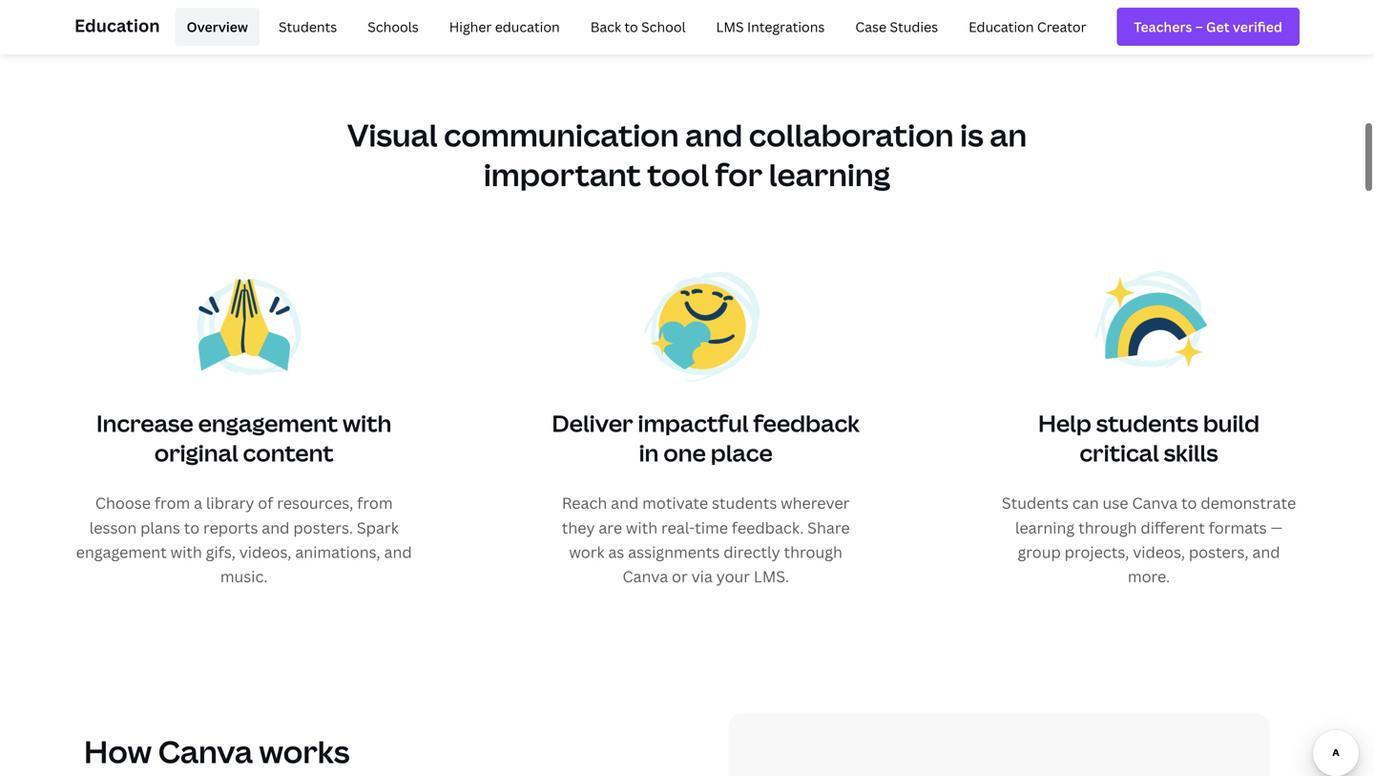 Task type: locate. For each thing, give the bounding box(es) containing it.
and
[[686, 114, 743, 156], [611, 493, 639, 513], [262, 517, 290, 538], [384, 542, 412, 562], [1253, 542, 1281, 562]]

0 horizontal spatial from
[[154, 493, 190, 513]]

2 horizontal spatial canva
[[1133, 493, 1178, 513]]

canva inside students can use canva to demonstrate learning through different formats — group projects, videos, posters, and more.
[[1133, 493, 1178, 513]]

0 horizontal spatial through
[[784, 542, 843, 562]]

students link
[[267, 8, 349, 46]]

1 vertical spatial to
[[1182, 493, 1198, 513]]

education
[[74, 14, 160, 37], [969, 18, 1034, 36]]

with left gifs,
[[171, 542, 202, 562]]

canva up "different" on the right of page
[[1133, 493, 1178, 513]]

students for students
[[279, 18, 337, 36]]

lesson
[[89, 517, 137, 538]]

deliver impactful feedback in one place
[[552, 407, 860, 468]]

schools
[[368, 18, 419, 36]]

to inside the choose from a library of resources, from lesson plans to reports and posters. spark engagement with gifs, videos, animations, and music.
[[184, 517, 200, 538]]

posters.
[[293, 517, 353, 538]]

2 vertical spatial canva
[[158, 731, 253, 772]]

skills
[[1164, 437, 1219, 468]]

creator
[[1038, 18, 1087, 36]]

and inside visual communication and collaboration is an important tool for learning
[[686, 114, 743, 156]]

1 horizontal spatial with
[[343, 407, 392, 438]]

0 vertical spatial with
[[343, 407, 392, 438]]

education inside education creator link
[[969, 18, 1034, 36]]

critical
[[1080, 437, 1160, 468]]

with inside the "reach and motivate students wherever they are with real-time feedback. share work as assignments directly through canva or via your lms."
[[626, 517, 658, 538]]

1 horizontal spatial from
[[357, 493, 393, 513]]

feedback icon image
[[645, 263, 767, 385]]

to down a
[[184, 517, 200, 538]]

1 horizontal spatial students
[[1002, 493, 1069, 513]]

2 horizontal spatial to
[[1182, 493, 1198, 513]]

students
[[279, 18, 337, 36], [1002, 493, 1069, 513]]

of
[[258, 493, 273, 513]]

2 vertical spatial with
[[171, 542, 202, 562]]

students inside education element
[[279, 18, 337, 36]]

with right "are"
[[626, 517, 658, 538]]

1 vertical spatial engagement
[[76, 542, 167, 562]]

choose from a library of resources, from lesson plans to reports and posters. spark engagement with gifs, videos, animations, and music.
[[76, 493, 412, 587]]

works
[[259, 731, 350, 772]]

group
[[1018, 542, 1061, 562]]

work
[[569, 542, 605, 562]]

1 vertical spatial students
[[712, 493, 777, 513]]

1 horizontal spatial education
[[969, 18, 1034, 36]]

through down share
[[784, 542, 843, 562]]

for
[[715, 154, 763, 195]]

1 horizontal spatial students
[[1097, 407, 1199, 438]]

menu bar inside education element
[[168, 8, 1098, 46]]

and inside the "reach and motivate students wherever they are with real-time feedback. share work as assignments directly through canva or via your lms."
[[611, 493, 639, 513]]

0 vertical spatial students
[[279, 18, 337, 36]]

lms integrations link
[[705, 8, 837, 46]]

as
[[608, 542, 625, 562]]

education creator
[[969, 18, 1087, 36]]

learning up group
[[1016, 517, 1075, 538]]

canva left or
[[623, 566, 668, 587]]

students up group
[[1002, 493, 1069, 513]]

videos, up music.
[[239, 542, 292, 562]]

from left a
[[154, 493, 190, 513]]

1 horizontal spatial engagement
[[198, 407, 338, 438]]

0 vertical spatial canva
[[1133, 493, 1178, 513]]

0 horizontal spatial canva
[[158, 731, 253, 772]]

students
[[1097, 407, 1199, 438], [712, 493, 777, 513]]

through down use
[[1079, 517, 1138, 538]]

via
[[692, 566, 713, 587]]

library
[[206, 493, 254, 513]]

original
[[154, 437, 238, 468]]

integrations
[[747, 18, 825, 36]]

0 vertical spatial through
[[1079, 517, 1138, 538]]

1 horizontal spatial through
[[1079, 517, 1138, 538]]

to
[[625, 18, 638, 36], [1182, 493, 1198, 513], [184, 517, 200, 538]]

0 horizontal spatial learning
[[769, 154, 891, 195]]

1 horizontal spatial learning
[[1016, 517, 1075, 538]]

—
[[1271, 517, 1283, 538]]

menu bar
[[168, 8, 1098, 46]]

back to school link
[[579, 8, 697, 46]]

an
[[990, 114, 1027, 156]]

0 horizontal spatial to
[[184, 517, 200, 538]]

lms integrations
[[717, 18, 825, 36]]

content
[[243, 437, 334, 468]]

engagement up of on the bottom of page
[[198, 407, 338, 438]]

with right the content
[[343, 407, 392, 438]]

0 horizontal spatial videos,
[[239, 542, 292, 562]]

build
[[1204, 407, 1260, 438]]

higher education
[[449, 18, 560, 36]]

1 vertical spatial with
[[626, 517, 658, 538]]

are
[[599, 517, 622, 538]]

from
[[154, 493, 190, 513], [357, 493, 393, 513]]

0 horizontal spatial with
[[171, 542, 202, 562]]

1 horizontal spatial videos,
[[1133, 542, 1186, 562]]

students left schools on the top of page
[[279, 18, 337, 36]]

0 horizontal spatial students
[[279, 18, 337, 36]]

2 from from the left
[[357, 493, 393, 513]]

1 vertical spatial through
[[784, 542, 843, 562]]

0 vertical spatial to
[[625, 18, 638, 36]]

place
[[711, 437, 773, 468]]

collaboration
[[749, 114, 954, 156]]

2 vertical spatial to
[[184, 517, 200, 538]]

to inside 'link'
[[625, 18, 638, 36]]

with
[[343, 407, 392, 438], [626, 517, 658, 538], [171, 542, 202, 562]]

canva
[[1133, 493, 1178, 513], [623, 566, 668, 587], [158, 731, 253, 772]]

lms.
[[754, 566, 790, 587]]

0 vertical spatial students
[[1097, 407, 1199, 438]]

students up feedback. in the right of the page
[[712, 493, 777, 513]]

canva right the how at bottom
[[158, 731, 253, 772]]

to up "different" on the right of page
[[1182, 493, 1198, 513]]

overview
[[187, 18, 248, 36]]

1 vertical spatial learning
[[1016, 517, 1075, 538]]

learning right for
[[769, 154, 891, 195]]

learning
[[769, 154, 891, 195], [1016, 517, 1075, 538]]

videos, up more.
[[1133, 542, 1186, 562]]

through inside the "reach and motivate students wherever they are with real-time feedback. share work as assignments directly through canva or via your lms."
[[784, 542, 843, 562]]

engagement
[[198, 407, 338, 438], [76, 542, 167, 562]]

0 vertical spatial engagement
[[198, 407, 338, 438]]

1 horizontal spatial canva
[[623, 566, 668, 587]]

0 vertical spatial learning
[[769, 154, 891, 195]]

increase
[[96, 407, 193, 438]]

engagement down lesson
[[76, 542, 167, 562]]

choose
[[95, 493, 151, 513]]

through
[[1079, 517, 1138, 538], [784, 542, 843, 562]]

0 horizontal spatial education
[[74, 14, 160, 37]]

motivate
[[643, 493, 708, 513]]

studies
[[890, 18, 939, 36]]

videos,
[[239, 542, 292, 562], [1133, 542, 1186, 562]]

from up spark
[[357, 493, 393, 513]]

1 horizontal spatial to
[[625, 18, 638, 36]]

overview link
[[175, 8, 260, 46]]

in
[[639, 437, 659, 468]]

students inside help students build critical skills
[[1097, 407, 1199, 438]]

0 horizontal spatial engagement
[[76, 542, 167, 562]]

1 from from the left
[[154, 493, 190, 513]]

music.
[[220, 566, 268, 587]]

menu bar containing overview
[[168, 8, 1098, 46]]

learning inside visual communication and collaboration is an important tool for learning
[[769, 154, 891, 195]]

0 horizontal spatial students
[[712, 493, 777, 513]]

students inside students can use canva to demonstrate learning through different formats — group projects, videos, posters, and more.
[[1002, 493, 1069, 513]]

to right back
[[625, 18, 638, 36]]

2 videos, from the left
[[1133, 542, 1186, 562]]

students right help
[[1097, 407, 1199, 438]]

education creator link
[[958, 8, 1098, 46]]

videos, inside students can use canva to demonstrate learning through different formats — group projects, videos, posters, and more.
[[1133, 542, 1186, 562]]

1 videos, from the left
[[239, 542, 292, 562]]

2 horizontal spatial with
[[626, 517, 658, 538]]

important
[[484, 154, 641, 195]]

1 vertical spatial canva
[[623, 566, 668, 587]]

canva inside the "reach and motivate students wherever they are with real-time feedback. share work as assignments directly through canva or via your lms."
[[623, 566, 668, 587]]

1 vertical spatial students
[[1002, 493, 1069, 513]]



Task type: vqa. For each thing, say whether or not it's contained in the screenshot.
create a design
no



Task type: describe. For each thing, give the bounding box(es) containing it.
more.
[[1128, 566, 1171, 587]]

your
[[717, 566, 750, 587]]

resources,
[[277, 493, 354, 513]]

back to school
[[591, 18, 686, 36]]

plans
[[140, 517, 180, 538]]

impactful
[[638, 407, 749, 438]]

assignments
[[628, 542, 720, 562]]

teachers – get verified image
[[1134, 17, 1283, 37]]

wherever
[[781, 493, 850, 513]]

or
[[672, 566, 688, 587]]

they
[[562, 517, 595, 538]]

higher
[[449, 18, 492, 36]]

engagement inside increase engagement with original content
[[198, 407, 338, 438]]

gifs,
[[206, 542, 236, 562]]

case
[[856, 18, 887, 36]]

back
[[591, 18, 621, 36]]

videos, inside the choose from a library of resources, from lesson plans to reports and posters. spark engagement with gifs, videos, animations, and music.
[[239, 542, 292, 562]]

higher education link
[[438, 8, 572, 46]]

demonstrate
[[1201, 493, 1297, 513]]

time
[[695, 517, 728, 538]]

school
[[642, 18, 686, 36]]

case studies
[[856, 18, 939, 36]]

students can use canva to demonstrate learning through different formats — group projects, videos, posters, and more.
[[1002, 493, 1297, 587]]

education for education creator
[[969, 18, 1034, 36]]

with inside the choose from a library of resources, from lesson plans to reports and posters. spark engagement with gifs, videos, animations, and music.
[[171, 542, 202, 562]]

students inside the "reach and motivate students wherever they are with real-time feedback. share work as assignments directly through canva or via your lms."
[[712, 493, 777, 513]]

tool
[[647, 154, 709, 195]]

is
[[961, 114, 984, 156]]

how canva works
[[84, 731, 350, 772]]

formats
[[1209, 517, 1267, 538]]

projects,
[[1065, 542, 1130, 562]]

visual communication and collaboration is an important tool for learning
[[347, 114, 1027, 195]]

different
[[1141, 517, 1206, 538]]

share
[[808, 517, 850, 538]]

engagement inside the choose from a library of resources, from lesson plans to reports and posters. spark engagement with gifs, videos, animations, and music.
[[76, 542, 167, 562]]

reach and motivate students wherever they are with real-time feedback. share work as assignments directly through canva or via your lms.
[[562, 493, 850, 587]]

feedback
[[754, 407, 860, 438]]

reports
[[203, 517, 258, 538]]

skills icon image
[[1088, 263, 1211, 385]]

with inside increase engagement with original content
[[343, 407, 392, 438]]

directly
[[724, 542, 781, 562]]

students for students can use canva to demonstrate learning through different formats — group projects, videos, posters, and more.
[[1002, 493, 1069, 513]]

deliver
[[552, 407, 633, 438]]

engagement icon image
[[183, 263, 305, 385]]

use
[[1103, 493, 1129, 513]]

case studies link
[[844, 8, 950, 46]]

posters,
[[1189, 542, 1249, 562]]

lms
[[717, 18, 744, 36]]

education for education
[[74, 14, 160, 37]]

spark
[[357, 517, 399, 538]]

and inside students can use canva to demonstrate learning through different formats — group projects, videos, posters, and more.
[[1253, 542, 1281, 562]]

one
[[664, 437, 706, 468]]

to inside students can use canva to demonstrate learning through different formats — group projects, videos, posters, and more.
[[1182, 493, 1198, 513]]

how
[[84, 731, 152, 772]]

education element
[[74, 0, 1300, 53]]

animations,
[[295, 542, 381, 562]]

a
[[194, 493, 202, 513]]

feedback.
[[732, 517, 804, 538]]

reach
[[562, 493, 607, 513]]

real-
[[662, 517, 695, 538]]

visual
[[347, 114, 438, 156]]

through inside students can use canva to demonstrate learning through different formats — group projects, videos, posters, and more.
[[1079, 517, 1138, 538]]

communication
[[444, 114, 679, 156]]

can
[[1073, 493, 1099, 513]]

learning inside students can use canva to demonstrate learning through different formats — group projects, videos, posters, and more.
[[1016, 517, 1075, 538]]

education
[[495, 18, 560, 36]]

increase engagement with original content
[[96, 407, 392, 468]]

help
[[1039, 407, 1092, 438]]

schools link
[[356, 8, 430, 46]]

help students build critical skills
[[1039, 407, 1260, 468]]



